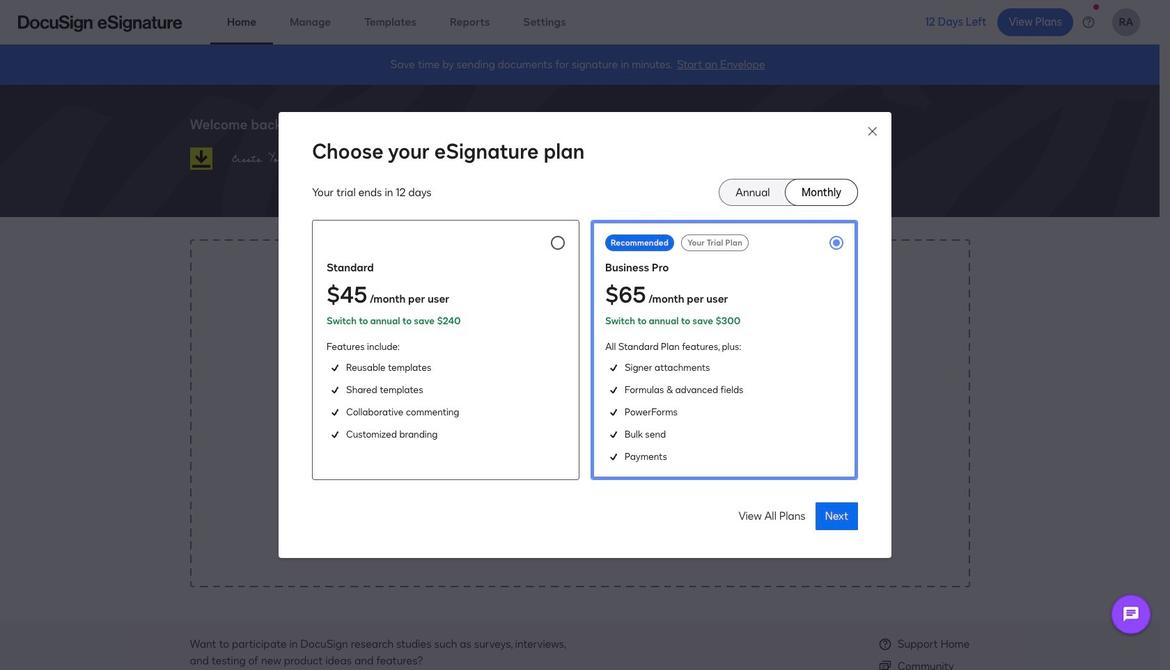 Task type: locate. For each thing, give the bounding box(es) containing it.
None radio
[[786, 180, 858, 206], [312, 220, 580, 481], [786, 180, 858, 206], [312, 220, 580, 481]]

option group
[[719, 179, 858, 206]]

docusignlogo image
[[190, 148, 212, 170]]

None radio
[[720, 180, 786, 206], [591, 220, 858, 481], [720, 180, 786, 206], [591, 220, 858, 481]]

dialog
[[0, 0, 1170, 671]]



Task type: describe. For each thing, give the bounding box(es) containing it.
docusign esignature image
[[18, 15, 183, 32]]



Task type: vqa. For each thing, say whether or not it's contained in the screenshot.
Remove Cool from favorites image
no



